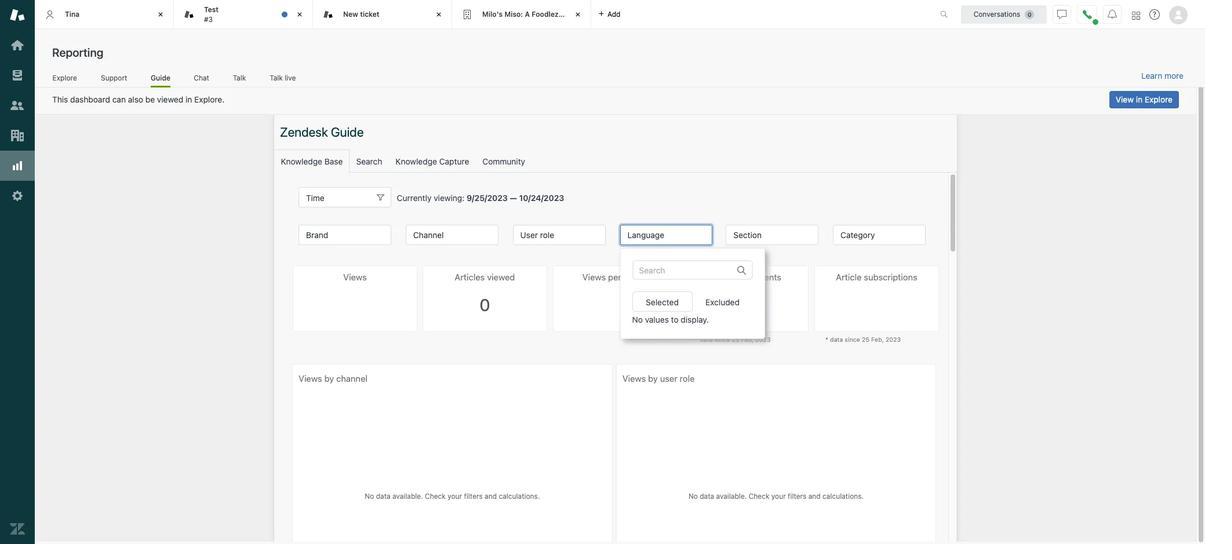 Task type: vqa. For each thing, say whether or not it's contained in the screenshot.
Close icon within New ticket tab
yes



Task type: locate. For each thing, give the bounding box(es) containing it.
talk for talk
[[233, 73, 246, 82]]

milo's
[[482, 10, 503, 18]]

1 horizontal spatial close image
[[433, 9, 445, 20]]

miso:
[[505, 10, 523, 18]]

reporting
[[52, 46, 103, 59]]

0 horizontal spatial explore
[[53, 73, 77, 82]]

1 horizontal spatial close image
[[572, 9, 584, 20]]

close image inside tina tab
[[155, 9, 166, 20]]

view
[[1116, 95, 1134, 104]]

0 horizontal spatial close image
[[155, 9, 166, 20]]

talk right chat
[[233, 73, 246, 82]]

explore
[[53, 73, 77, 82], [1145, 95, 1173, 104]]

explore link
[[52, 73, 77, 86]]

talk left the live
[[270, 73, 283, 82]]

this
[[52, 95, 68, 104]]

zendesk products image
[[1133, 11, 1141, 19]]

1 horizontal spatial talk
[[270, 73, 283, 82]]

live
[[285, 73, 296, 82]]

talk inside "talk live" link
[[270, 73, 283, 82]]

close image left the milo's
[[433, 9, 445, 20]]

0 horizontal spatial close image
[[294, 9, 306, 20]]

new ticket
[[343, 10, 380, 18]]

a
[[525, 10, 530, 18]]

guide
[[151, 73, 170, 82]]

talk live
[[270, 73, 296, 82]]

tab
[[174, 0, 313, 29]]

0 horizontal spatial talk
[[233, 73, 246, 82]]

talk
[[233, 73, 246, 82], [270, 73, 283, 82]]

talk live link
[[269, 73, 296, 86]]

explore.
[[194, 95, 225, 104]]

button displays agent's chat status as invisible. image
[[1058, 10, 1067, 19]]

1 vertical spatial explore
[[1145, 95, 1173, 104]]

close image left #3
[[155, 9, 166, 20]]

get help image
[[1150, 9, 1160, 20]]

talk link
[[233, 73, 246, 86]]

tina tab
[[35, 0, 174, 29]]

close image
[[155, 9, 166, 20], [572, 9, 584, 20]]

reporting image
[[10, 158, 25, 173]]

add
[[608, 10, 621, 18]]

0 horizontal spatial in
[[186, 95, 192, 104]]

1 horizontal spatial explore
[[1145, 95, 1173, 104]]

close image inside the milo's miso: a foodlez subsidiary tab
[[572, 9, 584, 20]]

new ticket tab
[[313, 0, 452, 29]]

customers image
[[10, 98, 25, 113]]

test #3
[[204, 5, 219, 23]]

learn more link
[[1142, 71, 1184, 81]]

close image left new
[[294, 9, 306, 20]]

in inside view in explore "button"
[[1136, 95, 1143, 104]]

view in explore button
[[1110, 91, 1180, 108]]

2 close image from the left
[[572, 9, 584, 20]]

add button
[[592, 0, 628, 28]]

explore down learn more link at the right
[[1145, 95, 1173, 104]]

conversations
[[974, 10, 1021, 18]]

2 close image from the left
[[433, 9, 445, 20]]

2 in from the left
[[1136, 95, 1143, 104]]

in right view
[[1136, 95, 1143, 104]]

organizations image
[[10, 128, 25, 143]]

1 horizontal spatial in
[[1136, 95, 1143, 104]]

talk inside talk 'link'
[[233, 73, 246, 82]]

close image left the add dropdown button
[[572, 9, 584, 20]]

milo's miso: a foodlez subsidiary tab
[[452, 0, 597, 29]]

in right 'viewed'
[[186, 95, 192, 104]]

close image inside new ticket tab
[[433, 9, 445, 20]]

0 vertical spatial explore
[[53, 73, 77, 82]]

close image
[[294, 9, 306, 20], [433, 9, 445, 20]]

tabs tab list
[[35, 0, 928, 29]]

can
[[112, 95, 126, 104]]

explore up 'this'
[[53, 73, 77, 82]]

in
[[186, 95, 192, 104], [1136, 95, 1143, 104]]

1 close image from the left
[[155, 9, 166, 20]]

2 talk from the left
[[270, 73, 283, 82]]

admin image
[[10, 188, 25, 204]]

subsidiary
[[561, 10, 597, 18]]

1 talk from the left
[[233, 73, 246, 82]]

1 in from the left
[[186, 95, 192, 104]]

learn
[[1142, 71, 1163, 81]]

support
[[101, 73, 127, 82]]

zendesk image
[[10, 522, 25, 537]]

more
[[1165, 71, 1184, 81]]



Task type: describe. For each thing, give the bounding box(es) containing it.
chat
[[194, 73, 209, 82]]

be
[[145, 95, 155, 104]]

view in explore
[[1116, 95, 1173, 104]]

dashboard
[[70, 95, 110, 104]]

this dashboard can also be viewed in explore.
[[52, 95, 225, 104]]

talk for talk live
[[270, 73, 283, 82]]

foodlez
[[532, 10, 559, 18]]

viewed
[[157, 95, 183, 104]]

close image for tina
[[155, 9, 166, 20]]

test
[[204, 5, 219, 14]]

#3
[[204, 15, 213, 23]]

chat link
[[194, 73, 210, 86]]

milo's miso: a foodlez subsidiary
[[482, 10, 597, 18]]

explore inside "button"
[[1145, 95, 1173, 104]]

notifications image
[[1108, 10, 1117, 19]]

1 close image from the left
[[294, 9, 306, 20]]

support link
[[101, 73, 128, 86]]

close image for milo's miso: a foodlez subsidiary
[[572, 9, 584, 20]]

views image
[[10, 68, 25, 83]]

learn more
[[1142, 71, 1184, 81]]

guide link
[[151, 73, 170, 88]]

get started image
[[10, 38, 25, 53]]

ticket
[[360, 10, 380, 18]]

main element
[[0, 0, 35, 545]]

tina
[[65, 10, 80, 18]]

tab containing test
[[174, 0, 313, 29]]

conversations button
[[961, 5, 1047, 23]]

new
[[343, 10, 358, 18]]

zendesk support image
[[10, 8, 25, 23]]

also
[[128, 95, 143, 104]]



